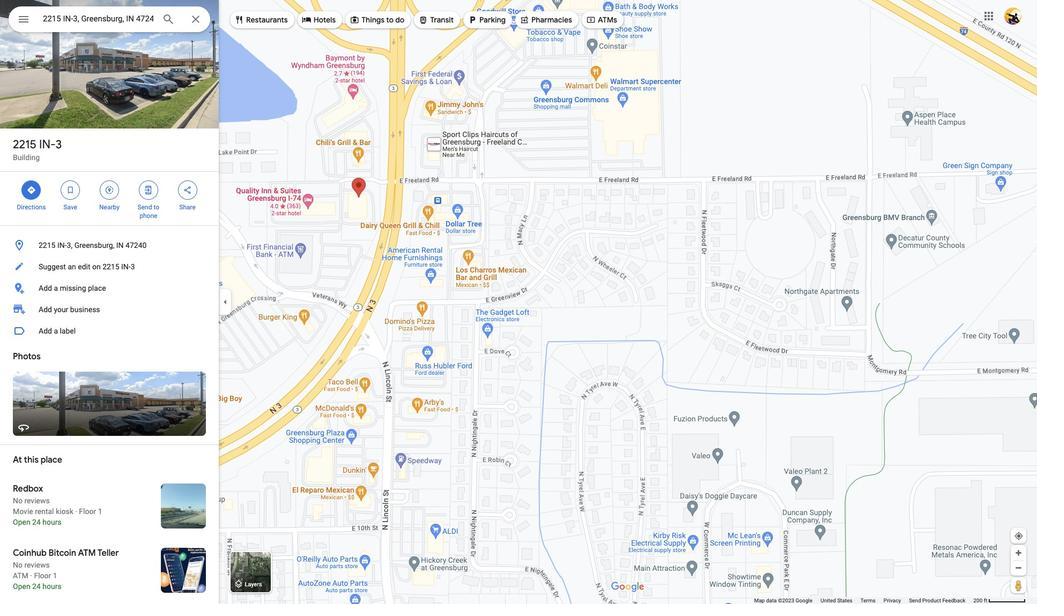 Task type: vqa. For each thing, say whether or not it's contained in the screenshot.
Share on the left of the page
yes



Task type: locate. For each thing, give the bounding box(es) containing it.
add a missing place
[[39, 284, 106, 293]]

reviews down coinhub
[[24, 562, 50, 570]]

footer containing map data ©2023 google
[[754, 598, 974, 605]]

0 vertical spatial add
[[39, 284, 52, 293]]

0 vertical spatial to
[[386, 15, 394, 25]]

1 vertical spatial no
[[13, 562, 23, 570]]

2215 in-3, greensburg, in 47240 button
[[0, 235, 219, 256]]

directions
[[17, 204, 46, 211]]

1 vertical spatial hours
[[43, 583, 61, 592]]

open down coinhub
[[13, 583, 30, 592]]

hours inside redbox no reviews movie rental kiosk · floor 1 open 24 hours
[[43, 519, 61, 527]]

in-
[[39, 137, 55, 152], [57, 241, 67, 250], [121, 263, 131, 271]]

ft
[[984, 599, 988, 604]]

0 vertical spatial place
[[88, 284, 106, 293]]

floor right kiosk
[[79, 508, 96, 516]]

hotels
[[314, 15, 336, 25]]

reviews inside redbox no reviews movie rental kiosk · floor 1 open 24 hours
[[24, 497, 50, 506]]

1 vertical spatial a
[[54, 327, 58, 336]]

add for add your business
[[39, 306, 52, 314]]

a left missing
[[54, 284, 58, 293]]

2 horizontal spatial 2215
[[103, 263, 119, 271]]

24 down coinhub
[[32, 583, 41, 592]]

0 horizontal spatial to
[[154, 204, 159, 211]]

2 horizontal spatial in-
[[121, 263, 131, 271]]

1 no from the top
[[13, 497, 23, 506]]

2 vertical spatial in-
[[121, 263, 131, 271]]

3 inside 2215 in-3 building
[[55, 137, 62, 152]]

2 hours from the top
[[43, 583, 61, 592]]

add down suggest
[[39, 284, 52, 293]]

no
[[13, 497, 23, 506], [13, 562, 23, 570]]

no inside redbox no reviews movie rental kiosk · floor 1 open 24 hours
[[13, 497, 23, 506]]

a left label
[[54, 327, 58, 336]]

send for send to phone
[[138, 204, 152, 211]]

hours down rental at the left bottom of the page
[[43, 519, 61, 527]]

0 vertical spatial hours
[[43, 519, 61, 527]]

2215 inside 2215 in-3 building
[[13, 137, 36, 152]]

add a missing place button
[[0, 278, 219, 299]]

1 vertical spatial in-
[[57, 241, 67, 250]]

in- inside 2215 in-3 building
[[39, 137, 55, 152]]

1 24 from the top
[[32, 519, 41, 527]]


[[350, 14, 359, 26]]

1 horizontal spatial to
[[386, 15, 394, 25]]

add inside add a missing place button
[[39, 284, 52, 293]]

1 vertical spatial open
[[13, 583, 30, 592]]

to left do
[[386, 15, 394, 25]]

add inside add your business link
[[39, 306, 52, 314]]

2215 IN-3, Greensburg, IN 47240 field
[[9, 6, 210, 32]]

1 vertical spatial 24
[[32, 583, 41, 592]]

1 add from the top
[[39, 284, 52, 293]]

things
[[362, 15, 385, 25]]

no inside "coinhub bitcoin atm teller no reviews atm · floor 1 open 24 hours"
[[13, 562, 23, 570]]

floor
[[79, 508, 96, 516], [34, 572, 51, 581]]

0 vertical spatial 1
[[98, 508, 102, 516]]

kiosk
[[56, 508, 73, 516]]

1 down bitcoin
[[53, 572, 57, 581]]

add
[[39, 284, 52, 293], [39, 306, 52, 314], [39, 327, 52, 336]]

2215 inside 2215 in-3, greensburg, in 47240 button
[[39, 241, 55, 250]]

1 inside "coinhub bitcoin atm teller no reviews atm · floor 1 open 24 hours"
[[53, 572, 57, 581]]

add for add a label
[[39, 327, 52, 336]]

 pharmacies
[[520, 14, 572, 26]]

1 vertical spatial add
[[39, 306, 52, 314]]

none field inside "2215 in-3, greensburg, in 47240" field
[[43, 12, 153, 25]]

2215 for 3
[[13, 137, 36, 152]]

1 horizontal spatial floor
[[79, 508, 96, 516]]

0 vertical spatial 24
[[32, 519, 41, 527]]

2215 up suggest
[[39, 241, 55, 250]]

1 right kiosk
[[98, 508, 102, 516]]

hours down bitcoin
[[43, 583, 61, 592]]

transit
[[430, 15, 454, 25]]

open inside redbox no reviews movie rental kiosk · floor 1 open 24 hours
[[13, 519, 30, 527]]

1 horizontal spatial 1
[[98, 508, 102, 516]]

· down coinhub
[[30, 572, 32, 581]]

2 vertical spatial 2215
[[103, 263, 119, 271]]

· right kiosk
[[75, 508, 77, 516]]

0 horizontal spatial 2215
[[13, 137, 36, 152]]

2 open from the top
[[13, 583, 30, 592]]

0 horizontal spatial in-
[[39, 137, 55, 152]]

0 vertical spatial send
[[138, 204, 152, 211]]

add inside add a label button
[[39, 327, 52, 336]]

24 inside "coinhub bitcoin atm teller no reviews atm · floor 1 open 24 hours"
[[32, 583, 41, 592]]

· inside "coinhub bitcoin atm teller no reviews atm · floor 1 open 24 hours"
[[30, 572, 32, 581]]

actions for 2215 in-3 region
[[0, 172, 219, 226]]

 hotels
[[302, 14, 336, 26]]

footer inside google maps element
[[754, 598, 974, 605]]

1 vertical spatial send
[[909, 599, 921, 604]]

restaurants
[[246, 15, 288, 25]]

add left your
[[39, 306, 52, 314]]

0 vertical spatial ·
[[75, 508, 77, 516]]

1 vertical spatial 1
[[53, 572, 57, 581]]

24
[[32, 519, 41, 527], [32, 583, 41, 592]]

in- inside button
[[57, 241, 67, 250]]

movie
[[13, 508, 33, 516]]

send
[[138, 204, 152, 211], [909, 599, 921, 604]]

1 vertical spatial place
[[41, 455, 62, 466]]

teller
[[97, 549, 119, 559]]

0 horizontal spatial 3
[[55, 137, 62, 152]]

place right this
[[41, 455, 62, 466]]

1 open from the top
[[13, 519, 30, 527]]

1 inside redbox no reviews movie rental kiosk · floor 1 open 24 hours
[[98, 508, 102, 516]]

hours inside "coinhub bitcoin atm teller no reviews atm · floor 1 open 24 hours"
[[43, 583, 61, 592]]

0 vertical spatial 3
[[55, 137, 62, 152]]

0 horizontal spatial floor
[[34, 572, 51, 581]]

in- for 3
[[39, 137, 55, 152]]

0 vertical spatial 2215
[[13, 137, 36, 152]]

2 vertical spatial add
[[39, 327, 52, 336]]

3
[[55, 137, 62, 152], [131, 263, 135, 271]]

send for send product feedback
[[909, 599, 921, 604]]

in
[[116, 241, 124, 250]]

no up movie
[[13, 497, 23, 506]]

1 hours from the top
[[43, 519, 61, 527]]

 search field
[[9, 6, 210, 34]]

show street view coverage image
[[1011, 578, 1027, 594]]

atm left teller on the bottom of page
[[78, 549, 96, 559]]

2215
[[13, 137, 36, 152], [39, 241, 55, 250], [103, 263, 119, 271]]

hours
[[43, 519, 61, 527], [43, 583, 61, 592]]

1 vertical spatial reviews
[[24, 562, 50, 570]]


[[183, 184, 192, 196]]

1 horizontal spatial in-
[[57, 241, 67, 250]]

0 horizontal spatial place
[[41, 455, 62, 466]]

send inside button
[[909, 599, 921, 604]]

footer
[[754, 598, 974, 605]]

0 vertical spatial a
[[54, 284, 58, 293]]

1 a from the top
[[54, 284, 58, 293]]

0 vertical spatial no
[[13, 497, 23, 506]]

1 horizontal spatial 3
[[131, 263, 135, 271]]

send product feedback button
[[909, 598, 966, 605]]


[[144, 184, 153, 196]]

open inside "coinhub bitcoin atm teller no reviews atm · floor 1 open 24 hours"
[[13, 583, 30, 592]]

0 vertical spatial atm
[[78, 549, 96, 559]]

0 vertical spatial floor
[[79, 508, 96, 516]]

to inside send to phone
[[154, 204, 159, 211]]

None field
[[43, 12, 153, 25]]

1
[[98, 508, 102, 516], [53, 572, 57, 581]]

·
[[75, 508, 77, 516], [30, 572, 32, 581]]

24 down rental at the left bottom of the page
[[32, 519, 41, 527]]

to up phone
[[154, 204, 159, 211]]

place down on
[[88, 284, 106, 293]]

0 horizontal spatial atm
[[13, 572, 28, 581]]

reviews inside "coinhub bitcoin atm teller no reviews atm · floor 1 open 24 hours"
[[24, 562, 50, 570]]

3 add from the top
[[39, 327, 52, 336]]

2 24 from the top
[[32, 583, 41, 592]]

2 a from the top
[[54, 327, 58, 336]]

to
[[386, 15, 394, 25], [154, 204, 159, 211]]

1 vertical spatial floor
[[34, 572, 51, 581]]

1 vertical spatial ·
[[30, 572, 32, 581]]

1 reviews from the top
[[24, 497, 50, 506]]

product
[[922, 599, 941, 604]]

united
[[821, 599, 836, 604]]

place
[[88, 284, 106, 293], [41, 455, 62, 466]]

1 vertical spatial to
[[154, 204, 159, 211]]

send inside send to phone
[[138, 204, 152, 211]]

send left product
[[909, 599, 921, 604]]


[[302, 14, 311, 26]]

0 vertical spatial open
[[13, 519, 30, 527]]

2 no from the top
[[13, 562, 23, 570]]

atms
[[598, 15, 617, 25]]

atm
[[78, 549, 96, 559], [13, 572, 28, 581]]

add your business
[[39, 306, 100, 314]]

1 horizontal spatial ·
[[75, 508, 77, 516]]

in- for 3,
[[57, 241, 67, 250]]

floor inside "coinhub bitcoin atm teller no reviews atm · floor 1 open 24 hours"
[[34, 572, 51, 581]]

suggest an edit on 2215 in-3 button
[[0, 256, 219, 278]]

parking
[[480, 15, 506, 25]]

1 horizontal spatial place
[[88, 284, 106, 293]]

in- up building
[[39, 137, 55, 152]]

0 vertical spatial in-
[[39, 137, 55, 152]]

zoom in image
[[1015, 550, 1023, 558]]

label
[[60, 327, 76, 336]]

2215 up building
[[13, 137, 36, 152]]

 things to do
[[350, 14, 405, 26]]

send to phone
[[138, 204, 159, 220]]

2 add from the top
[[39, 306, 52, 314]]

in- up suggest
[[57, 241, 67, 250]]

open
[[13, 519, 30, 527], [13, 583, 30, 592]]

0 vertical spatial reviews
[[24, 497, 50, 506]]

1 vertical spatial 3
[[131, 263, 135, 271]]

1 horizontal spatial send
[[909, 599, 921, 604]]

floor inside redbox no reviews movie rental kiosk · floor 1 open 24 hours
[[79, 508, 96, 516]]

reviews up rental at the left bottom of the page
[[24, 497, 50, 506]]

floor down coinhub
[[34, 572, 51, 581]]

add left label
[[39, 327, 52, 336]]

add your business link
[[0, 299, 219, 321]]

2215 right on
[[103, 263, 119, 271]]

2215 in-3 main content
[[0, 0, 219, 605]]

1 horizontal spatial 2215
[[39, 241, 55, 250]]

states
[[837, 599, 853, 604]]

google maps element
[[0, 0, 1037, 605]]

collapse side panel image
[[219, 297, 231, 308]]

an
[[68, 263, 76, 271]]

0 horizontal spatial send
[[138, 204, 152, 211]]

open down movie
[[13, 519, 30, 527]]

in- down in
[[121, 263, 131, 271]]

0 horizontal spatial 1
[[53, 572, 57, 581]]

google account: ben nelson  
(ben.nelson1980@gmail.com) image
[[1005, 7, 1022, 24]]

data
[[766, 599, 777, 604]]

send up phone
[[138, 204, 152, 211]]

united states
[[821, 599, 853, 604]]

add a label button
[[0, 321, 219, 342]]

1 vertical spatial 2215
[[39, 241, 55, 250]]

2 reviews from the top
[[24, 562, 50, 570]]


[[586, 14, 596, 26]]

atm down coinhub
[[13, 572, 28, 581]]

0 horizontal spatial ·
[[30, 572, 32, 581]]

reviews
[[24, 497, 50, 506], [24, 562, 50, 570]]

rental
[[35, 508, 54, 516]]

no down coinhub
[[13, 562, 23, 570]]



Task type: describe. For each thing, give the bounding box(es) containing it.
edit
[[78, 263, 90, 271]]

 atms
[[586, 14, 617, 26]]


[[105, 184, 114, 196]]

coinhub
[[13, 549, 47, 559]]

1 vertical spatial atm
[[13, 572, 28, 581]]

this
[[24, 455, 39, 466]]

 parking
[[468, 14, 506, 26]]

united states button
[[821, 598, 853, 605]]

map
[[754, 599, 765, 604]]

photos
[[13, 352, 41, 363]]

in- inside "button"
[[121, 263, 131, 271]]

pharmacies
[[531, 15, 572, 25]]

your
[[54, 306, 68, 314]]

show your location image
[[1014, 532, 1024, 542]]


[[66, 184, 75, 196]]

a for missing
[[54, 284, 58, 293]]

google
[[796, 599, 813, 604]]

3 inside suggest an edit on 2215 in-3 "button"
[[131, 263, 135, 271]]

send product feedback
[[909, 599, 966, 604]]

a for label
[[54, 327, 58, 336]]

· inside redbox no reviews movie rental kiosk · floor 1 open 24 hours
[[75, 508, 77, 516]]

24 inside redbox no reviews movie rental kiosk · floor 1 open 24 hours
[[32, 519, 41, 527]]

terms
[[861, 599, 876, 604]]

add for add a missing place
[[39, 284, 52, 293]]

feedback
[[943, 599, 966, 604]]

2215 inside suggest an edit on 2215 in-3 "button"
[[103, 263, 119, 271]]

zoom out image
[[1015, 565, 1023, 573]]

save
[[63, 204, 77, 211]]

2215 in-3, greensburg, in 47240
[[39, 241, 147, 250]]

47240
[[126, 241, 147, 250]]

suggest
[[39, 263, 66, 271]]

privacy button
[[884, 598, 901, 605]]

business
[[70, 306, 100, 314]]

on
[[92, 263, 101, 271]]


[[520, 14, 529, 26]]

redbox no reviews movie rental kiosk · floor 1 open 24 hours
[[13, 484, 102, 527]]

 transit
[[418, 14, 454, 26]]

bitcoin
[[49, 549, 76, 559]]

2215 for 3,
[[39, 241, 55, 250]]

map data ©2023 google
[[754, 599, 813, 604]]

3,
[[67, 241, 72, 250]]

missing
[[60, 284, 86, 293]]


[[234, 14, 244, 26]]

nearby
[[99, 204, 120, 211]]

200
[[974, 599, 983, 604]]

 restaurants
[[234, 14, 288, 26]]

share
[[179, 204, 196, 211]]

privacy
[[884, 599, 901, 604]]

add a label
[[39, 327, 76, 336]]

 button
[[9, 6, 39, 34]]

at
[[13, 455, 22, 466]]

suggest an edit on 2215 in-3
[[39, 263, 135, 271]]


[[26, 184, 36, 196]]

200 ft button
[[974, 599, 1026, 604]]

layers
[[245, 582, 262, 589]]

2215 in-3 building
[[13, 137, 62, 162]]

©2023
[[778, 599, 794, 604]]


[[17, 12, 30, 27]]


[[468, 14, 477, 26]]

redbox
[[13, 484, 43, 495]]

200 ft
[[974, 599, 988, 604]]


[[418, 14, 428, 26]]

place inside button
[[88, 284, 106, 293]]

at this place
[[13, 455, 62, 466]]

phone
[[140, 212, 157, 220]]

greensburg,
[[74, 241, 114, 250]]

to inside " things to do"
[[386, 15, 394, 25]]

coinhub bitcoin atm teller no reviews atm · floor 1 open 24 hours
[[13, 549, 119, 592]]

do
[[395, 15, 405, 25]]

building
[[13, 153, 40, 162]]

terms button
[[861, 598, 876, 605]]

1 horizontal spatial atm
[[78, 549, 96, 559]]



